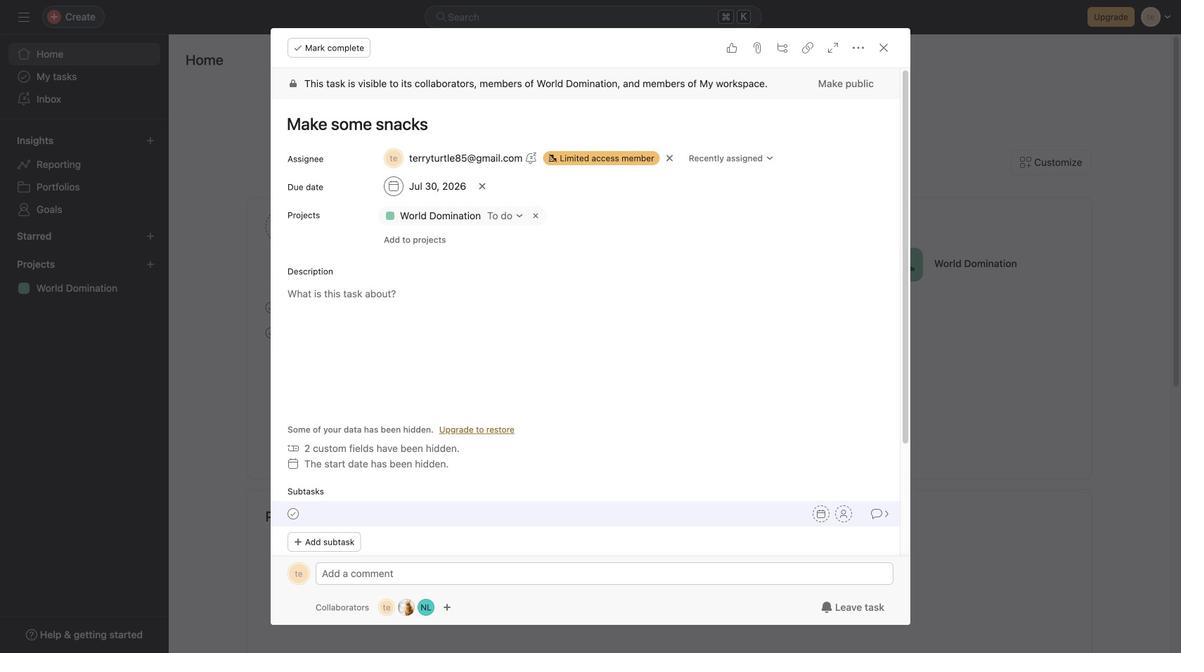 Task type: vqa. For each thing, say whether or not it's contained in the screenshot.
Underline icon
no



Task type: locate. For each thing, give the bounding box(es) containing it.
add or remove collaborators image
[[398, 599, 415, 616], [443, 603, 452, 612]]

remove assignee image
[[666, 154, 674, 162]]

add profile photo image
[[265, 210, 299, 243]]

clear due date image
[[478, 182, 487, 191]]

more actions for this task image
[[853, 42, 864, 53]]

close task pane image
[[878, 42, 890, 53]]

1 horizontal spatial add or remove collaborators image
[[443, 603, 452, 612]]

1 horizontal spatial mark complete checkbox
[[285, 506, 302, 523]]

global element
[[0, 34, 169, 119]]

mark complete image
[[263, 299, 280, 316]]

mark complete image
[[263, 325, 280, 341], [285, 506, 302, 523]]

add or remove collaborators image left add or remove collaborators icon
[[398, 599, 415, 616]]

0 vertical spatial mark complete image
[[263, 325, 280, 341]]

1 vertical spatial list item
[[271, 502, 900, 527]]

list item
[[699, 247, 734, 282], [271, 502, 900, 527]]

1 vertical spatial mark complete image
[[285, 506, 302, 523]]

0 horizontal spatial add or remove collaborators image
[[398, 599, 415, 616]]

rocket image
[[898, 256, 915, 273]]

add or remove collaborators image
[[418, 599, 435, 616]]

mark complete checkbox left task name text box in the left of the page
[[285, 506, 302, 523]]

0 horizontal spatial mark complete checkbox
[[263, 299, 280, 316]]

1 vertical spatial mark complete checkbox
[[285, 506, 302, 523]]

mark complete image left task name text box in the left of the page
[[285, 506, 302, 523]]

mark complete image down mark complete image
[[263, 325, 280, 341]]

mark complete checkbox inside list item
[[285, 506, 302, 523]]

full screen image
[[828, 42, 839, 53]]

main content inside make some snacks dialog
[[271, 68, 900, 653]]

mark complete checkbox up mark complete checkbox
[[263, 299, 280, 316]]

0 vertical spatial mark complete checkbox
[[263, 299, 280, 316]]

copy task link image
[[802, 42, 814, 53]]

main content
[[271, 68, 900, 653]]

Mark complete checkbox
[[263, 299, 280, 316], [285, 506, 302, 523]]

add or remove collaborators image right add or remove collaborators icon
[[443, 603, 452, 612]]

remove image
[[530, 210, 542, 222]]

mark complete checkbox for mark complete checkbox
[[263, 299, 280, 316]]



Task type: describe. For each thing, give the bounding box(es) containing it.
1 horizontal spatial mark complete image
[[285, 506, 302, 523]]

make some snacks dialog
[[271, 28, 911, 653]]

add subtask image
[[777, 42, 788, 53]]

0 horizontal spatial mark complete image
[[263, 325, 280, 341]]

0 vertical spatial list item
[[699, 247, 734, 282]]

insights element
[[0, 128, 169, 224]]

Mark complete checkbox
[[263, 325, 280, 341]]

list item inside make some snacks dialog
[[271, 502, 900, 527]]

Task Name text field
[[304, 506, 349, 522]]

0 likes. click to like this task image
[[727, 42, 738, 53]]

attachments: add a file to this task, make some snacks image
[[752, 42, 763, 53]]

hide sidebar image
[[18, 11, 30, 23]]

Task Name text field
[[278, 108, 883, 140]]

mark complete checkbox for task name text box in the left of the page
[[285, 506, 302, 523]]

projects element
[[0, 252, 169, 302]]



